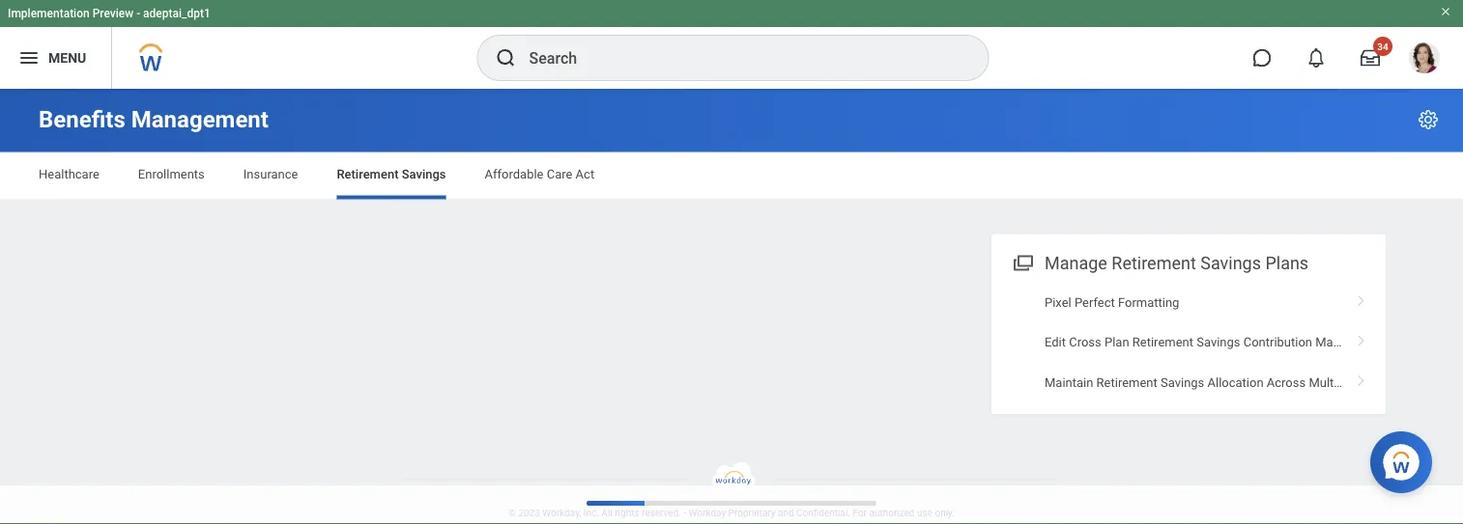 Task type: locate. For each thing, give the bounding box(es) containing it.
0 horizontal spatial -
[[136, 7, 140, 20]]

0 vertical spatial -
[[136, 7, 140, 20]]

- inside menu banner
[[136, 7, 140, 20]]

list containing pixel perfect formatting
[[992, 283, 1410, 403]]

- left workday
[[684, 508, 686, 520]]

tab list containing healthcare
[[19, 153, 1444, 200]]

menu
[[48, 50, 86, 66]]

1 horizontal spatial -
[[684, 508, 686, 520]]

maintain retirement savings allocation across multiple providers link
[[992, 363, 1410, 403]]

enrollments
[[138, 167, 205, 182]]

- right preview
[[136, 7, 140, 20]]

savings down edit cross plan retirement savings contribution maximum link
[[1161, 375, 1205, 390]]

1 vertical spatial chevron right image
[[1349, 329, 1375, 348]]

list
[[992, 283, 1410, 403]]

tab list
[[19, 153, 1444, 200]]

authorized
[[869, 508, 915, 520]]

34
[[1378, 41, 1389, 52]]

providers
[[1357, 375, 1410, 390]]

maximum
[[1316, 335, 1372, 350]]

2 vertical spatial chevron right image
[[1349, 369, 1375, 388]]

© 2023 workday, inc. all rights reserved. - workday proprietary and confidential. for authorized use only. footer
[[0, 463, 1463, 525]]

benefits management main content
[[0, 89, 1463, 432]]

0 vertical spatial chevron right image
[[1349, 289, 1375, 308]]

savings left 'affordable'
[[402, 167, 446, 182]]

inc.
[[584, 508, 599, 520]]

implementation
[[8, 7, 90, 20]]

1 vertical spatial -
[[684, 508, 686, 520]]

© 2023 workday, inc. all rights reserved. - workday proprietary and confidential. for authorized use only.
[[509, 508, 955, 520]]

edit cross plan retirement savings contribution maximum
[[1045, 335, 1372, 350]]

configure this page image
[[1417, 108, 1440, 131]]

retirement
[[337, 167, 399, 182], [1112, 253, 1196, 274], [1133, 335, 1194, 350], [1097, 375, 1158, 390]]

workday,
[[543, 508, 581, 520]]

chevron right image for providers
[[1349, 369, 1375, 388]]

act
[[576, 167, 595, 182]]

retirement inside tab list
[[337, 167, 399, 182]]

3 chevron right image from the top
[[1349, 369, 1375, 388]]

Search Workday  search field
[[529, 37, 949, 79]]

tab list inside benefits management main content
[[19, 153, 1444, 200]]

34 button
[[1349, 37, 1393, 79]]

chevron right image down maximum
[[1349, 369, 1375, 388]]

pixel perfect formatting
[[1045, 295, 1180, 310]]

savings
[[402, 167, 446, 182], [1201, 253, 1261, 274], [1197, 335, 1241, 350], [1161, 375, 1205, 390]]

across
[[1267, 375, 1306, 390]]

chevron right image inside maintain retirement savings allocation across multiple providers link
[[1349, 369, 1375, 388]]

pixel
[[1045, 295, 1072, 310]]

list inside benefits management main content
[[992, 283, 1410, 403]]

chevron right image
[[1349, 289, 1375, 308], [1349, 329, 1375, 348], [1349, 369, 1375, 388]]

cross
[[1069, 335, 1102, 350]]

for
[[853, 508, 867, 520]]

-
[[136, 7, 140, 20], [684, 508, 686, 520]]

confidential.
[[797, 508, 851, 520]]

and
[[778, 508, 794, 520]]

formatting
[[1118, 295, 1180, 310]]

management
[[131, 106, 269, 133]]

2 chevron right image from the top
[[1349, 329, 1375, 348]]

©
[[509, 508, 516, 520]]

edit cross plan retirement savings contribution maximum link
[[992, 323, 1386, 363]]

chevron right image up providers
[[1349, 329, 1375, 348]]

chevron right image up maximum
[[1349, 289, 1375, 308]]

chevron right image inside edit cross plan retirement savings contribution maximum link
[[1349, 329, 1375, 348]]

2023
[[518, 508, 540, 520]]

workday
[[689, 508, 726, 520]]

manage
[[1045, 253, 1108, 274]]

menu group image
[[1009, 249, 1035, 275]]

benefits management
[[39, 106, 269, 133]]

1 chevron right image from the top
[[1349, 289, 1375, 308]]



Task type: describe. For each thing, give the bounding box(es) containing it.
savings left "plans"
[[1201, 253, 1261, 274]]

close environment banner image
[[1440, 6, 1452, 17]]

- inside 'footer'
[[684, 508, 686, 520]]

affordable care act
[[485, 167, 595, 182]]

healthcare
[[39, 167, 99, 182]]

implementation preview -   adeptai_dpt1
[[8, 7, 211, 20]]

profile logan mcneil image
[[1409, 43, 1440, 77]]

savings up maintain retirement savings allocation across multiple providers
[[1197, 335, 1241, 350]]

edit
[[1045, 335, 1066, 350]]

search image
[[494, 46, 518, 70]]

menu button
[[0, 27, 111, 89]]

all
[[602, 508, 613, 520]]

inbox large image
[[1361, 48, 1380, 68]]

contribution
[[1244, 335, 1313, 350]]

maintain retirement savings allocation across multiple providers
[[1045, 375, 1410, 390]]

affordable
[[485, 167, 544, 182]]

reserved.
[[642, 508, 681, 520]]

adeptai_dpt1
[[143, 7, 211, 20]]

plans
[[1266, 253, 1309, 274]]

only.
[[935, 508, 955, 520]]

care
[[547, 167, 573, 182]]

rights
[[615, 508, 639, 520]]

menu banner
[[0, 0, 1463, 89]]

chevron right image for maximum
[[1349, 329, 1375, 348]]

chevron right image inside pixel perfect formatting link
[[1349, 289, 1375, 308]]

preview
[[92, 7, 134, 20]]

multiple
[[1309, 375, 1354, 390]]

perfect
[[1075, 295, 1115, 310]]

manage retirement savings plans
[[1045, 253, 1309, 274]]

allocation
[[1208, 375, 1264, 390]]

proprietary
[[728, 508, 776, 520]]

plan
[[1105, 335, 1130, 350]]

use
[[917, 508, 933, 520]]

insurance
[[243, 167, 298, 182]]

maintain
[[1045, 375, 1094, 390]]

retirement savings
[[337, 167, 446, 182]]

notifications large image
[[1307, 48, 1326, 68]]

justify image
[[17, 46, 41, 70]]

benefits
[[39, 106, 125, 133]]

pixel perfect formatting link
[[992, 283, 1386, 323]]



Task type: vqa. For each thing, say whether or not it's contained in the screenshot.
list on the bottom containing Pixel Perfect Formatting
yes



